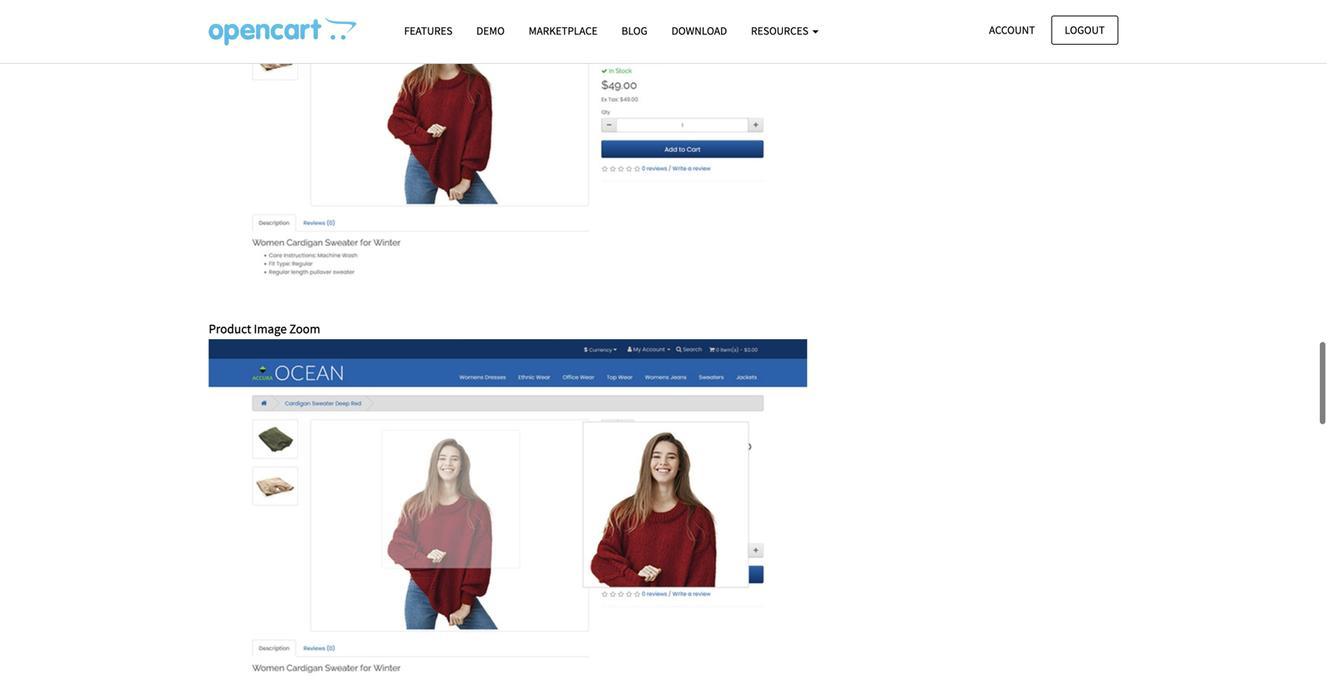 Task type: vqa. For each thing, say whether or not it's contained in the screenshot.
second All from the bottom
no



Task type: describe. For each thing, give the bounding box(es) containing it.
resources
[[751, 24, 811, 38]]

download
[[672, 24, 727, 38]]

demo
[[477, 24, 505, 38]]

account
[[990, 23, 1036, 37]]

logout
[[1065, 23, 1105, 37]]

features
[[404, 24, 453, 38]]

opencart - accura ocean v-1 multipurpose theme image
[[209, 17, 356, 46]]

blog
[[622, 24, 648, 38]]

zoom
[[289, 321, 320, 337]]

marketplace link
[[517, 17, 610, 45]]

account link
[[976, 16, 1049, 45]]



Task type: locate. For each thing, give the bounding box(es) containing it.
product
[[209, 321, 251, 337]]

resources link
[[739, 17, 831, 45]]

image
[[254, 321, 287, 337]]

features link
[[392, 17, 465, 45]]

marketplace
[[529, 24, 598, 38]]

blog link
[[610, 17, 660, 45]]

logout link
[[1052, 16, 1119, 45]]

demo link
[[465, 17, 517, 45]]

download link
[[660, 17, 739, 45]]

product image zoom
[[209, 321, 320, 337]]



